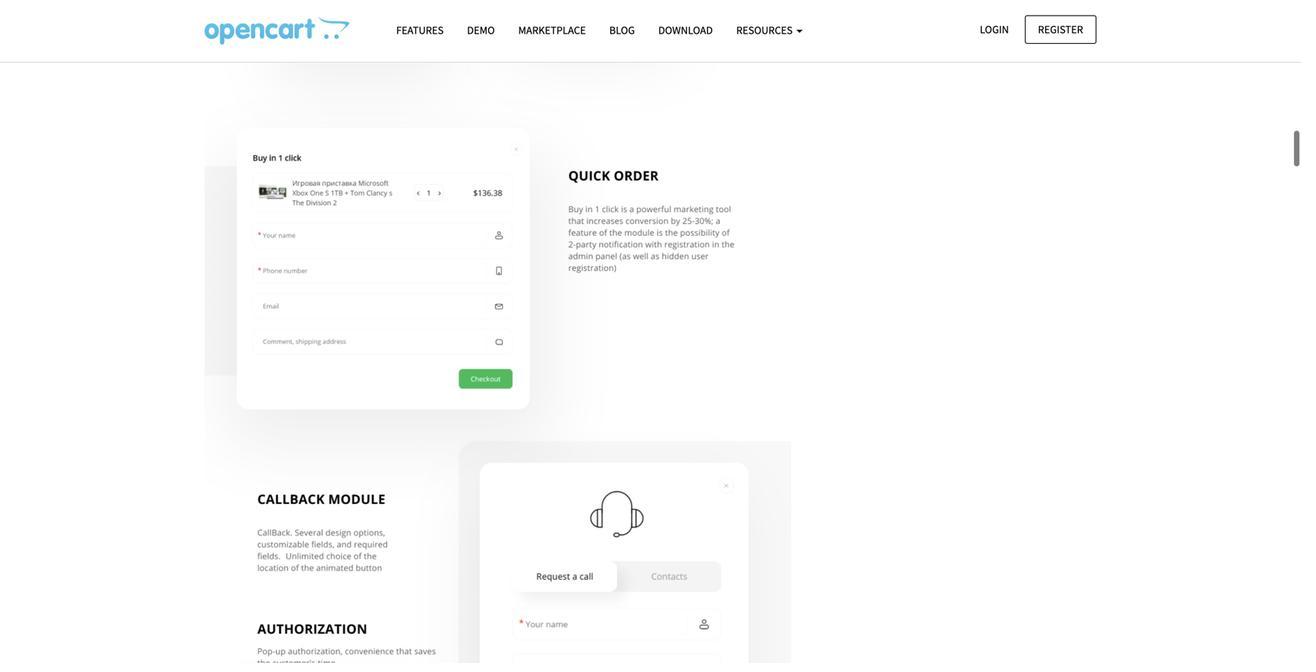Task type: vqa. For each thing, say whether or not it's contained in the screenshot.
Beverages
no



Task type: locate. For each thing, give the bounding box(es) containing it.
resources
[[737, 23, 795, 37]]

login link
[[967, 15, 1023, 44]]

blog link
[[598, 16, 647, 44]]

demo
[[467, 23, 495, 37]]

blog
[[610, 23, 635, 37]]

demo link
[[456, 16, 507, 44]]

login
[[980, 22, 1010, 36]]

marketplace
[[519, 23, 586, 37]]



Task type: describe. For each thing, give the bounding box(es) containing it.
marketplace link
[[507, 16, 598, 44]]

download
[[659, 23, 713, 37]]

register
[[1039, 22, 1084, 36]]

opencart - cyberstore - advanced multipurpose opencart theme image
[[205, 16, 350, 45]]

resources link
[[725, 16, 815, 44]]

download link
[[647, 16, 725, 44]]

register link
[[1025, 15, 1097, 44]]

features link
[[385, 16, 456, 44]]

features
[[397, 23, 444, 37]]



